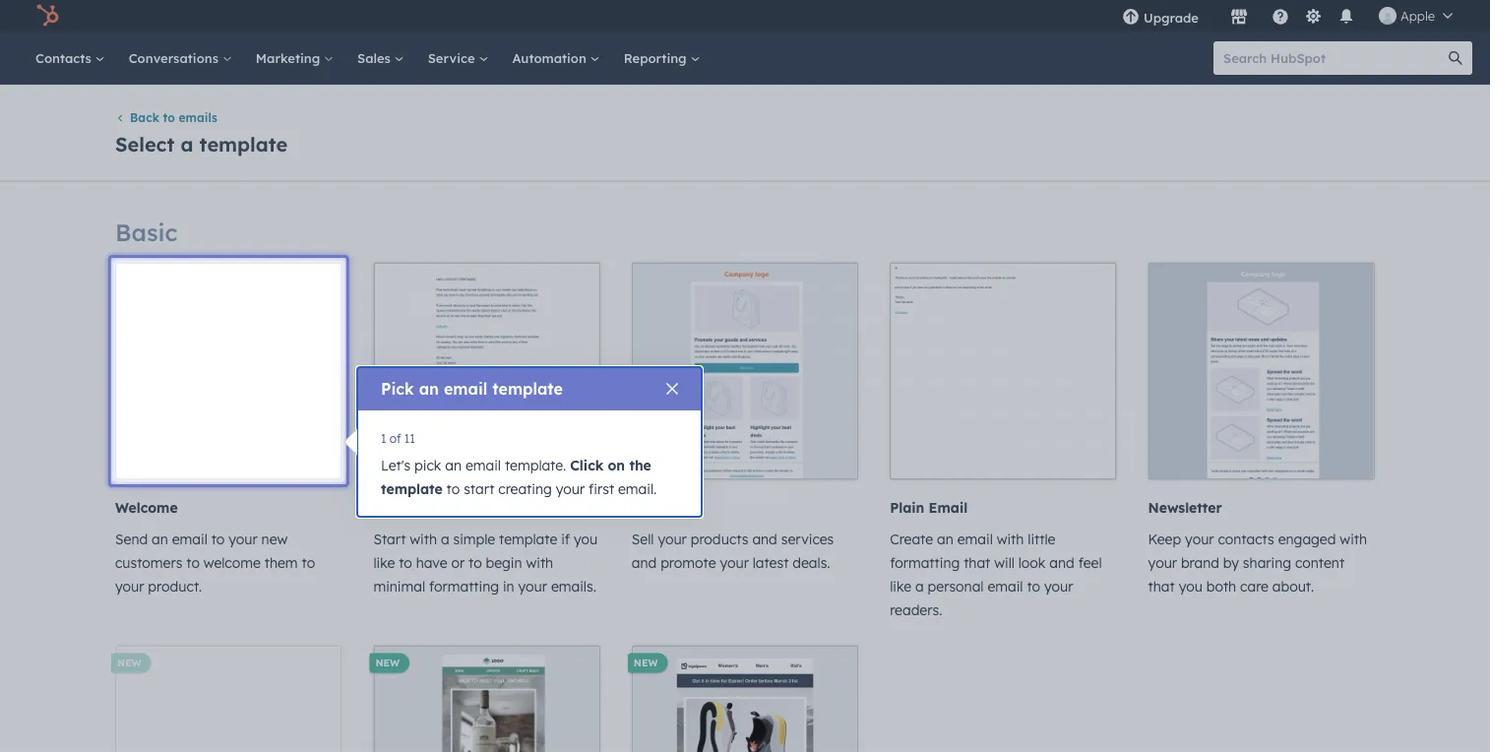 Task type: vqa. For each thing, say whether or not it's contained in the screenshot.
plain email
yes



Task type: locate. For each thing, give the bounding box(es) containing it.
formatting down or
[[429, 577, 499, 595]]

plain email image
[[891, 264, 1115, 479]]

1 horizontal spatial you
[[1179, 577, 1203, 595]]

sell
[[632, 530, 654, 547]]

your
[[556, 480, 585, 498], [229, 530, 258, 547], [658, 530, 687, 547], [1185, 530, 1214, 547], [720, 554, 749, 571], [1148, 554, 1177, 571], [115, 577, 144, 595], [518, 577, 547, 595], [1044, 577, 1073, 595]]

help button
[[1264, 0, 1297, 31]]

template
[[199, 132, 288, 156], [492, 379, 563, 399], [381, 480, 443, 498], [499, 530, 557, 547]]

email inside send an email to your new customers to welcome them to your product.
[[172, 530, 207, 547]]

first
[[589, 480, 614, 498]]

simple
[[373, 499, 420, 516]]

to right them
[[302, 554, 315, 571]]

0 horizontal spatial that
[[964, 554, 991, 571]]

and down sell
[[632, 554, 657, 571]]

notifications image
[[1338, 9, 1355, 27]]

2 new button from the left
[[370, 645, 600, 752]]

like up readers.
[[890, 577, 912, 595]]

0 horizontal spatial like
[[373, 554, 395, 571]]

3 new button from the left
[[628, 645, 859, 752]]

simple
[[453, 530, 495, 547]]

products
[[691, 530, 749, 547]]

with right 'begin'
[[526, 554, 553, 571]]

formatting inside start with a simple template if you like to have or to begin with minimal formatting in your emails.
[[429, 577, 499, 595]]

pick
[[415, 457, 441, 474]]

1 vertical spatial that
[[1148, 577, 1175, 595]]

like
[[373, 554, 395, 571], [890, 577, 912, 595]]

select a template
[[115, 132, 288, 156]]

1 horizontal spatial like
[[890, 577, 912, 595]]

1 horizontal spatial a
[[441, 530, 449, 547]]

keep your contacts engaged with your brand by sharing content that you both care about.
[[1148, 530, 1367, 595]]

to inside create an email with little formatting that will look and feel like a personal email to your readers.
[[1027, 577, 1040, 595]]

an inside send an email to your new customers to welcome them to your product.
[[152, 530, 168, 547]]

an for pick an email template
[[419, 379, 439, 399]]

email for pick an email template
[[444, 379, 488, 399]]

with inside create an email with little formatting that will look and feel like a personal email to your readers.
[[997, 530, 1024, 547]]

to down look
[[1027, 577, 1040, 595]]

0 horizontal spatial new
[[117, 657, 141, 669]]

1 vertical spatial like
[[890, 577, 912, 595]]

a up the 'have'
[[441, 530, 449, 547]]

brand
[[1181, 554, 1220, 571]]

1 horizontal spatial new
[[375, 657, 400, 669]]

latest
[[753, 554, 789, 571]]

0 vertical spatial formatting
[[890, 554, 960, 571]]

new
[[117, 657, 141, 669], [375, 657, 400, 669], [634, 657, 658, 669]]

0 horizontal spatial formatting
[[429, 577, 499, 595]]

apple
[[1401, 7, 1435, 24]]

email right pick
[[444, 379, 488, 399]]

to left start
[[446, 480, 460, 498]]

a up readers.
[[915, 577, 924, 595]]

formatting down create
[[890, 554, 960, 571]]

plain email
[[890, 499, 968, 516]]

select
[[115, 132, 175, 156]]

customers
[[115, 554, 182, 571]]

email for send an email to your new customers to welcome them to your product.
[[172, 530, 207, 547]]

to up product.
[[186, 554, 200, 571]]

with up content at the bottom
[[1340, 530, 1367, 547]]

with up the will in the right bottom of the page
[[997, 530, 1024, 547]]

if
[[561, 530, 570, 547]]

your up brand
[[1185, 530, 1214, 547]]

and left the feel
[[1050, 554, 1075, 571]]

2 vertical spatial a
[[915, 577, 924, 595]]

0 horizontal spatial a
[[181, 132, 193, 156]]

welcome image
[[117, 264, 340, 479]]

keep
[[1148, 530, 1181, 547]]

2 horizontal spatial new
[[634, 657, 658, 669]]

sell your products and services and promote your latest deals.
[[632, 530, 834, 571]]

of
[[390, 431, 401, 445]]

start
[[464, 480, 494, 498]]

click
[[570, 457, 604, 474]]

an right pick
[[419, 379, 439, 399]]

by
[[1223, 554, 1239, 571]]

template inside start with a simple template if you like to have or to begin with minimal formatting in your emails.
[[499, 530, 557, 547]]

your inside create an email with little formatting that will look and feel like a personal email to your readers.
[[1044, 577, 1073, 595]]

create
[[890, 530, 933, 547]]

settings link
[[1301, 5, 1326, 26]]

to start creating your first email.
[[443, 480, 657, 498]]

2 horizontal spatial and
[[1050, 554, 1075, 571]]

new button
[[111, 645, 342, 752], [370, 645, 600, 752], [628, 645, 859, 752]]

1 horizontal spatial formatting
[[890, 554, 960, 571]]

marketplaces button
[[1219, 0, 1260, 31]]

0 horizontal spatial new button
[[111, 645, 342, 752]]

that down keep
[[1148, 577, 1175, 595]]

template down emails
[[199, 132, 288, 156]]

feel
[[1078, 554, 1102, 571]]

email up the customers
[[172, 530, 207, 547]]

an inside create an email with little formatting that will look and feel like a personal email to your readers.
[[937, 530, 954, 547]]

click on the template
[[381, 457, 651, 498]]

an down email
[[937, 530, 954, 547]]

your down look
[[1044, 577, 1073, 595]]

that inside keep your contacts engaged with your brand by sharing content that you both care about.
[[1148, 577, 1175, 595]]

to up welcome at the bottom left
[[211, 530, 225, 547]]

0 horizontal spatial and
[[632, 554, 657, 571]]

template up 'simple'
[[381, 480, 443, 498]]

let's
[[381, 457, 411, 474]]

an for create an email with little formatting that will look and feel like a personal email to your readers.
[[937, 530, 954, 547]]

your inside start with a simple template if you like to have or to begin with minimal formatting in your emails.
[[518, 577, 547, 595]]

a down emails
[[181, 132, 193, 156]]

engaged
[[1278, 530, 1336, 547]]

promotion
[[632, 499, 704, 516]]

emails.
[[551, 577, 596, 595]]

back to emails link
[[115, 110, 217, 125]]

the
[[629, 457, 651, 474]]

1 horizontal spatial new button
[[370, 645, 600, 752]]

0 horizontal spatial you
[[574, 530, 598, 547]]

2 horizontal spatial new button
[[628, 645, 859, 752]]

1 of 11
[[381, 431, 415, 445]]

like down start
[[373, 554, 395, 571]]

settings image
[[1305, 8, 1322, 26]]

menu
[[1108, 0, 1467, 31]]

1 vertical spatial a
[[441, 530, 449, 547]]

hubspot image
[[35, 4, 59, 28]]

that
[[964, 554, 991, 571], [1148, 577, 1175, 595]]

1 vertical spatial formatting
[[429, 577, 499, 595]]

your up welcome at the bottom left
[[229, 530, 258, 547]]

your down products
[[720, 554, 749, 571]]

0 vertical spatial that
[[964, 554, 991, 571]]

deals.
[[793, 554, 830, 571]]

personal
[[928, 577, 984, 595]]

1 horizontal spatial and
[[752, 530, 777, 547]]

have
[[416, 554, 447, 571]]

formatting
[[890, 554, 960, 571], [429, 577, 499, 595]]

and up latest
[[752, 530, 777, 547]]

that left the will in the right bottom of the page
[[964, 554, 991, 571]]

you down brand
[[1179, 577, 1203, 595]]

plain
[[890, 499, 925, 516]]

1
[[381, 431, 386, 445]]

about.
[[1273, 577, 1314, 595]]

0 vertical spatial you
[[574, 530, 598, 547]]

in
[[503, 577, 514, 595]]

product.
[[148, 577, 202, 595]]

2 horizontal spatial a
[[915, 577, 924, 595]]

you right if
[[574, 530, 598, 547]]

contacts
[[1218, 530, 1274, 547]]

bob builder image
[[1379, 7, 1397, 25]]

an up the customers
[[152, 530, 168, 547]]

start with a simple template if you like to have or to begin with minimal formatting in your emails.
[[373, 530, 598, 595]]

an
[[419, 379, 439, 399], [445, 457, 462, 474], [152, 530, 168, 547], [937, 530, 954, 547]]

1 vertical spatial you
[[1179, 577, 1203, 595]]

newsletter image
[[1150, 264, 1374, 479]]

help image
[[1272, 9, 1289, 27]]

to
[[163, 110, 175, 125], [446, 480, 460, 498], [211, 530, 225, 547], [186, 554, 200, 571], [302, 554, 315, 571], [399, 554, 412, 571], [469, 554, 482, 571], [1027, 577, 1040, 595]]

with up the 'have'
[[410, 530, 437, 547]]

little
[[1028, 530, 1056, 547]]

and
[[752, 530, 777, 547], [632, 554, 657, 571], [1050, 554, 1075, 571]]

your right in
[[518, 577, 547, 595]]

a
[[181, 132, 193, 156], [441, 530, 449, 547], [915, 577, 924, 595]]

readers.
[[890, 601, 942, 618]]

with
[[410, 530, 437, 547], [997, 530, 1024, 547], [1340, 530, 1367, 547], [526, 554, 553, 571]]

you
[[574, 530, 598, 547], [1179, 577, 1203, 595]]

0 vertical spatial a
[[181, 132, 193, 156]]

apple button
[[1367, 0, 1465, 31]]

email
[[444, 379, 488, 399], [466, 457, 501, 474], [172, 530, 207, 547], [957, 530, 993, 547], [988, 577, 1023, 595]]

search button
[[1439, 41, 1473, 75]]

email up start
[[466, 457, 501, 474]]

search image
[[1449, 51, 1463, 65]]

menu item
[[1213, 0, 1217, 31]]

email down email
[[957, 530, 993, 547]]

1 horizontal spatial that
[[1148, 577, 1175, 595]]

0 vertical spatial like
[[373, 554, 395, 571]]

template up 'begin'
[[499, 530, 557, 547]]



Task type: describe. For each thing, give the bounding box(es) containing it.
template up template.
[[492, 379, 563, 399]]

new
[[261, 530, 288, 547]]

a inside start with a simple template if you like to have or to begin with minimal formatting in your emails.
[[441, 530, 449, 547]]

upgrade image
[[1122, 9, 1140, 27]]

let's pick an email template.
[[381, 457, 570, 474]]

simple image
[[375, 264, 599, 479]]

email for create an email with little formatting that will look and feel like a personal email to your readers.
[[957, 530, 993, 547]]

look
[[1019, 554, 1046, 571]]

email.
[[618, 480, 657, 498]]

your down click on the left bottom
[[556, 480, 585, 498]]

3 new from the left
[[634, 657, 658, 669]]

your up promote in the left bottom of the page
[[658, 530, 687, 547]]

services
[[781, 530, 834, 547]]

an right pick in the left of the page
[[445, 457, 462, 474]]

upgrade
[[1144, 9, 1199, 26]]

hubspot link
[[24, 4, 74, 28]]

and inside create an email with little formatting that will look and feel like a personal email to your readers.
[[1050, 554, 1075, 571]]

basic
[[115, 217, 178, 246]]

will
[[994, 554, 1015, 571]]

a inside create an email with little formatting that will look and feel like a personal email to your readers.
[[915, 577, 924, 595]]

send an email to your new customers to welcome them to your product.
[[115, 530, 315, 595]]

template inside "click on the template"
[[381, 480, 443, 498]]

promote
[[661, 554, 716, 571]]

that inside create an email with little formatting that will look and feel like a personal email to your readers.
[[964, 554, 991, 571]]

minimal
[[373, 577, 425, 595]]

you inside keep your contacts engaged with your brand by sharing content that you both care about.
[[1179, 577, 1203, 595]]

1 new button from the left
[[111, 645, 342, 752]]

emails
[[179, 110, 217, 125]]

on
[[608, 457, 625, 474]]

like inside create an email with little formatting that will look and feel like a personal email to your readers.
[[890, 577, 912, 595]]

Search HubSpot search field
[[1214, 41, 1455, 75]]

close image
[[666, 383, 678, 395]]

welcome
[[115, 499, 178, 516]]

template.
[[505, 457, 566, 474]]

welcome
[[204, 554, 261, 571]]

marketplaces image
[[1230, 9, 1248, 27]]

pick an email template
[[381, 379, 563, 399]]

notifications button
[[1330, 0, 1363, 31]]

back
[[130, 110, 159, 125]]

like inside start with a simple template if you like to have or to begin with minimal formatting in your emails.
[[373, 554, 395, 571]]

menu containing apple
[[1108, 0, 1467, 31]]

content
[[1295, 554, 1345, 571]]

both
[[1207, 577, 1236, 595]]

to up "minimal"
[[399, 554, 412, 571]]

with inside keep your contacts engaged with your brand by sharing content that you both care about.
[[1340, 530, 1367, 547]]

sharing
[[1243, 554, 1291, 571]]

creating
[[498, 480, 552, 498]]

2 new from the left
[[375, 657, 400, 669]]

pick
[[381, 379, 414, 399]]

your down the customers
[[115, 577, 144, 595]]

to right back
[[163, 110, 175, 125]]

to right or
[[469, 554, 482, 571]]

back to emails
[[130, 110, 217, 125]]

an for send an email to your new customers to welcome them to your product.
[[152, 530, 168, 547]]

create an email with little formatting that will look and feel like a personal email to your readers.
[[890, 530, 1102, 618]]

start
[[373, 530, 406, 547]]

your down keep
[[1148, 554, 1177, 571]]

email down the will in the right bottom of the page
[[988, 577, 1023, 595]]

or
[[451, 554, 465, 571]]

email
[[929, 499, 968, 516]]

you inside start with a simple template if you like to have or to begin with minimal formatting in your emails.
[[574, 530, 598, 547]]

1 new from the left
[[117, 657, 141, 669]]

11
[[404, 431, 415, 445]]

promotion image
[[633, 264, 857, 479]]

begin
[[486, 554, 522, 571]]

formatting inside create an email with little formatting that will look and feel like a personal email to your readers.
[[890, 554, 960, 571]]

care
[[1240, 577, 1269, 595]]

send
[[115, 530, 148, 547]]

newsletter
[[1148, 499, 1222, 516]]

them
[[264, 554, 298, 571]]



